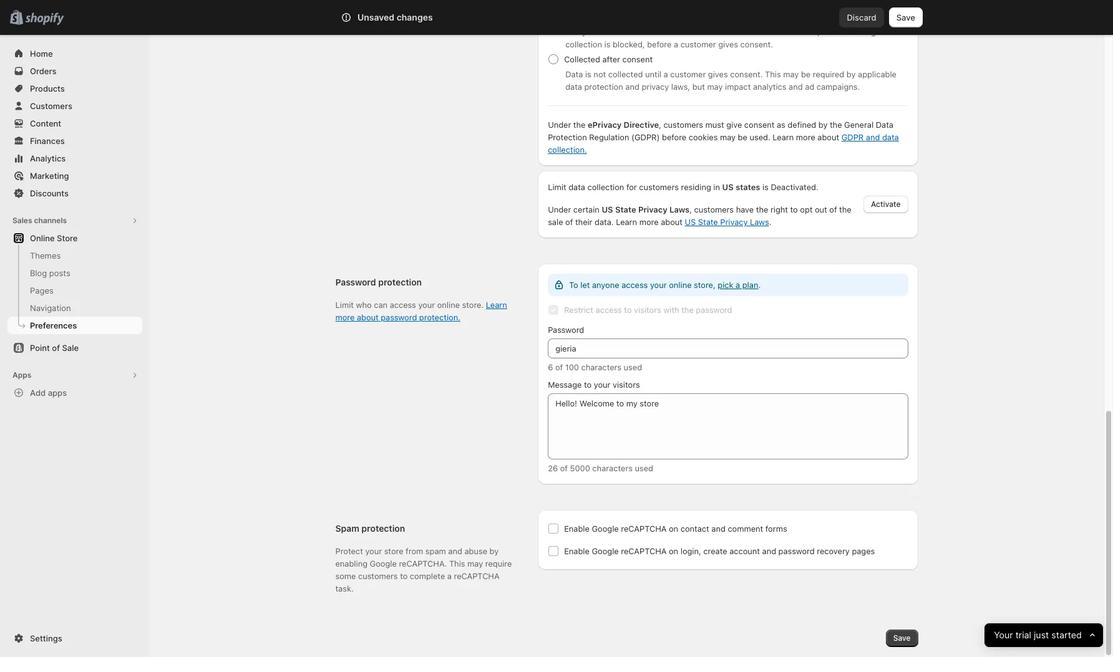 Task type: vqa. For each thing, say whether or not it's contained in the screenshot.
Pages
yes



Task type: locate. For each thing, give the bounding box(es) containing it.
analytics
[[30, 154, 66, 164]]

posts
[[49, 268, 70, 278]]

just
[[1034, 630, 1049, 641]]

customers
[[30, 101, 72, 111]]

blog posts
[[30, 268, 70, 278]]

apps button
[[7, 367, 142, 384]]

shopify image
[[25, 13, 64, 25]]

online store
[[30, 233, 78, 243]]

discounts
[[30, 188, 69, 198]]

apps
[[48, 388, 67, 398]]

navigation
[[30, 303, 71, 313]]

started
[[1052, 630, 1082, 641]]

your trial just started
[[994, 630, 1082, 641]]

themes link
[[7, 247, 142, 265]]

store
[[57, 233, 78, 243]]

finances
[[30, 136, 65, 146]]

pages link
[[7, 282, 142, 300]]

discounts link
[[7, 185, 142, 202]]

discard button
[[840, 7, 884, 27]]

your
[[994, 630, 1013, 641]]

your trial just started button
[[985, 624, 1103, 648]]

sale
[[62, 343, 79, 353]]

add apps
[[30, 388, 67, 398]]

home
[[30, 49, 53, 59]]

settings
[[30, 634, 62, 644]]

changes
[[397, 12, 433, 22]]

point
[[30, 343, 50, 353]]

unsaved changes
[[358, 12, 433, 22]]

trial
[[1016, 630, 1032, 641]]

blog posts link
[[7, 265, 142, 282]]

sales channels
[[12, 216, 67, 225]]

products link
[[7, 80, 142, 97]]

unsaved
[[358, 12, 395, 22]]

save button
[[889, 7, 923, 27]]

search
[[392, 12, 418, 22]]

orders link
[[7, 62, 142, 80]]

add apps button
[[7, 384, 142, 402]]

channels
[[34, 216, 67, 225]]



Task type: describe. For each thing, give the bounding box(es) containing it.
add
[[30, 388, 46, 398]]

content link
[[7, 115, 142, 132]]

apps
[[12, 371, 31, 380]]

online store link
[[7, 230, 142, 247]]

point of sale
[[30, 343, 79, 353]]

orders
[[30, 66, 56, 76]]

home link
[[7, 45, 142, 62]]

blog
[[30, 268, 47, 278]]

sales
[[12, 216, 32, 225]]

products
[[30, 84, 65, 94]]

preferences
[[30, 321, 77, 331]]

content
[[30, 119, 61, 129]]

themes
[[30, 251, 61, 261]]

customers link
[[7, 97, 142, 115]]

navigation link
[[7, 300, 142, 317]]

finances link
[[7, 132, 142, 150]]

online
[[30, 233, 55, 243]]

analytics link
[[7, 150, 142, 167]]

point of sale link
[[7, 340, 142, 357]]

marketing link
[[7, 167, 142, 185]]

of
[[52, 343, 60, 353]]

preferences link
[[7, 317, 142, 335]]

search button
[[371, 7, 733, 27]]

discard
[[847, 12, 877, 22]]

marketing
[[30, 171, 69, 181]]

pages
[[30, 286, 54, 296]]

save
[[897, 12, 916, 22]]

sales channels button
[[7, 212, 142, 230]]

settings link
[[7, 630, 142, 648]]

point of sale button
[[0, 340, 150, 357]]



